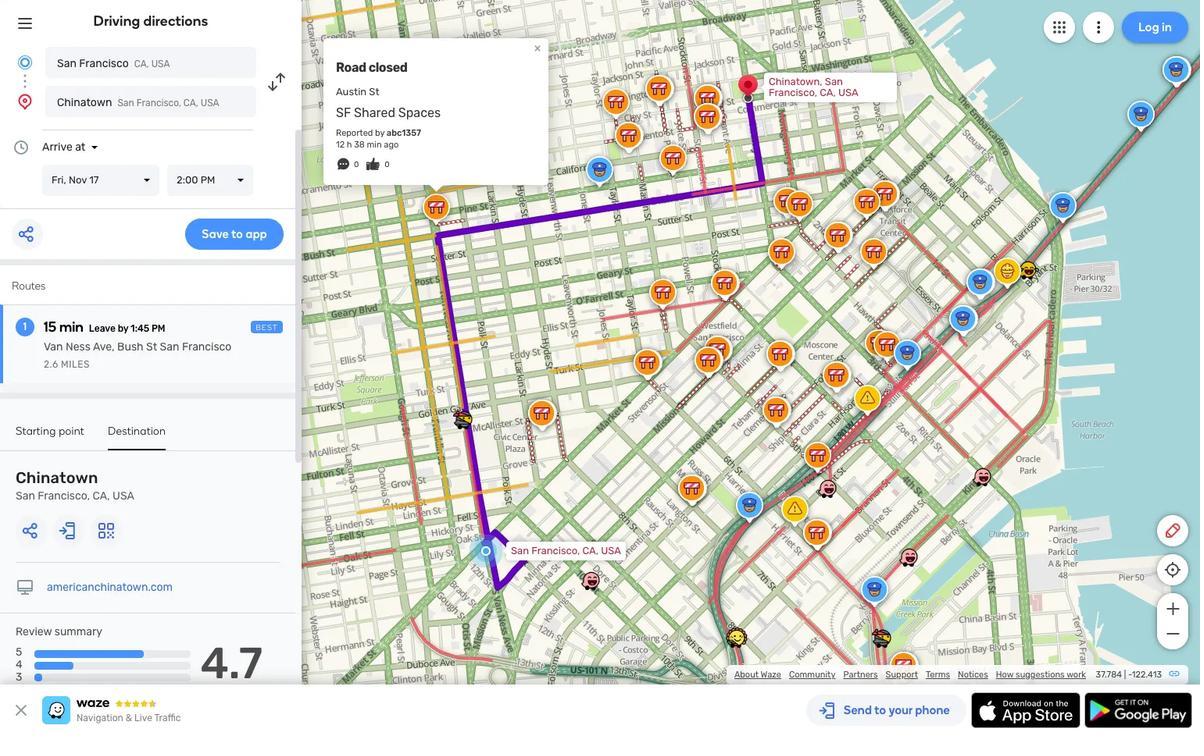 Task type: locate. For each thing, give the bounding box(es) containing it.
by inside 15 min leave by 1:45 pm
[[118, 323, 128, 334]]

0
[[354, 160, 359, 170], [354, 160, 359, 170], [385, 160, 390, 170], [385, 160, 390, 170]]

2
[[16, 684, 22, 697]]

francisco
[[79, 57, 129, 70], [182, 341, 232, 354]]

van
[[44, 341, 63, 354]]

abc1357
[[387, 128, 421, 138], [387, 128, 421, 138]]

austin
[[336, 86, 367, 98], [336, 86, 367, 98]]

review summary
[[16, 626, 102, 639]]

0 vertical spatial francisco
[[79, 57, 129, 70]]

12
[[336, 140, 345, 150], [336, 140, 345, 150]]

location image
[[16, 92, 34, 111]]

spaces
[[398, 105, 441, 120], [398, 105, 441, 120]]

usa
[[151, 59, 170, 70], [838, 87, 858, 98], [201, 98, 219, 109], [113, 490, 134, 503], [601, 545, 621, 557]]

clock image
[[12, 138, 30, 157]]

0 vertical spatial chinatown
[[57, 96, 112, 109]]

2:00 pm
[[177, 174, 215, 186]]

road closed
[[336, 60, 407, 75], [336, 60, 407, 75]]

terms
[[926, 670, 950, 681]]

chinatown san francisco, ca, usa down san francisco ca, usa
[[57, 96, 219, 109]]

notices
[[958, 670, 988, 681]]

0 vertical spatial pm
[[201, 174, 215, 186]]

by
[[375, 128, 385, 138], [375, 128, 385, 138], [118, 323, 128, 334]]

chinatown up at
[[57, 96, 112, 109]]

link image
[[1168, 668, 1181, 681]]

how
[[996, 670, 1014, 681]]

pm inside 2:00 pm 'list box'
[[201, 174, 215, 186]]

miles
[[61, 359, 90, 370]]

closed
[[368, 60, 407, 75], [368, 60, 407, 75]]

francisco right bush
[[182, 341, 232, 354]]

h
[[347, 140, 352, 150], [347, 140, 352, 150]]

chinatown san francisco, ca, usa down point
[[16, 469, 134, 503]]

chinatown san francisco, ca, usa
[[57, 96, 219, 109], [16, 469, 134, 503]]

about waze link
[[734, 670, 781, 681]]

chinatown
[[57, 96, 112, 109], [16, 469, 98, 488]]

chinatown,
[[769, 76, 822, 88]]

francisco,
[[769, 87, 817, 98], [136, 98, 181, 109], [38, 490, 90, 503], [532, 545, 580, 557]]

san francisco, ca, usa
[[511, 545, 621, 557]]

san inside van ness ave, bush st san francisco 2.6 miles
[[160, 341, 179, 354]]

1
[[23, 320, 27, 334]]

terms link
[[926, 670, 950, 681]]

usa inside san francisco ca, usa
[[151, 59, 170, 70]]

sf
[[336, 105, 351, 120], [336, 105, 351, 120]]

1 vertical spatial chinatown san francisco, ca, usa
[[16, 469, 134, 503]]

destination
[[108, 425, 166, 438]]

computer image
[[16, 579, 34, 598]]

sf shared spaces reported by abc1357 12 h 38 min ago
[[336, 105, 444, 150], [336, 105, 444, 150]]

0 horizontal spatial pm
[[152, 323, 165, 334]]

bush
[[117, 341, 143, 354]]

1 vertical spatial chinatown
[[16, 469, 98, 488]]

15 min leave by 1:45 pm
[[44, 319, 165, 336]]

francisco down driving
[[79, 57, 129, 70]]

122.413
[[1132, 670, 1162, 681]]

at
[[75, 141, 85, 154]]

37.784
[[1096, 670, 1122, 681]]

ago
[[384, 140, 399, 150], [384, 140, 399, 150]]

francisco, inside chinatown, san francisco, ca, usa
[[769, 87, 817, 98]]

zoom in image
[[1163, 600, 1183, 619]]

americanchinatown.com link
[[47, 581, 173, 595]]

ca, inside san francisco ca, usa
[[134, 59, 149, 70]]

pm right 1:45
[[152, 323, 165, 334]]

road
[[336, 60, 366, 75], [336, 60, 366, 75]]

reported
[[336, 128, 373, 138], [336, 128, 373, 138]]

fri, nov 17 list box
[[42, 165, 159, 196]]

navigation
[[77, 713, 123, 724]]

shared
[[354, 105, 395, 120], [354, 105, 395, 120]]

1 horizontal spatial francisco
[[182, 341, 232, 354]]

1 horizontal spatial pm
[[201, 174, 215, 186]]

1 vertical spatial pm
[[152, 323, 165, 334]]

support link
[[886, 670, 918, 681]]

how suggestions work link
[[996, 670, 1086, 681]]

ave,
[[93, 341, 115, 354]]

pencil image
[[1163, 522, 1182, 541]]

-
[[1128, 670, 1132, 681]]

ca,
[[134, 59, 149, 70], [820, 87, 836, 98], [183, 98, 198, 109], [93, 490, 110, 503], [582, 545, 599, 557]]

1:45
[[131, 323, 149, 334]]

fri, nov 17
[[52, 174, 99, 186]]

3
[[16, 671, 22, 685]]

×
[[534, 40, 541, 55], [534, 40, 541, 55]]

0 vertical spatial chinatown san francisco, ca, usa
[[57, 96, 219, 109]]

1 vertical spatial francisco
[[182, 341, 232, 354]]

5 4 3 2
[[16, 646, 22, 697]]

min
[[367, 140, 382, 150], [367, 140, 382, 150], [59, 319, 83, 336]]

san inside chinatown, san francisco, ca, usa
[[825, 76, 843, 88]]

chinatown down starting point button
[[16, 469, 98, 488]]

destination button
[[108, 425, 166, 451]]

driving directions
[[93, 13, 208, 30]]

san
[[57, 57, 77, 70], [825, 76, 843, 88], [118, 98, 134, 109], [160, 341, 179, 354], [16, 490, 35, 503], [511, 545, 529, 557]]

× link
[[531, 40, 545, 55], [531, 40, 545, 55]]

38
[[354, 140, 365, 150], [354, 140, 365, 150]]

starting point
[[16, 425, 84, 438]]

austin st
[[336, 86, 379, 98], [336, 86, 379, 98]]

usa inside chinatown, san francisco, ca, usa
[[838, 87, 858, 98]]

pm right 2:00
[[201, 174, 215, 186]]

best
[[256, 323, 278, 333]]

4
[[16, 659, 22, 672]]

st
[[369, 86, 379, 98], [369, 86, 379, 98], [146, 341, 157, 354]]

st inside van ness ave, bush st san francisco 2.6 miles
[[146, 341, 157, 354]]



Task type: describe. For each thing, give the bounding box(es) containing it.
review
[[16, 626, 52, 639]]

leave
[[89, 323, 116, 334]]

routes
[[12, 280, 46, 293]]

community link
[[789, 670, 836, 681]]

about waze community partners support terms notices how suggestions work
[[734, 670, 1086, 681]]

ca, inside chinatown, san francisco, ca, usa
[[820, 87, 836, 98]]

2.6
[[44, 359, 58, 370]]

traffic
[[154, 713, 181, 724]]

suggestions
[[1016, 670, 1065, 681]]

ness
[[66, 341, 91, 354]]

navigation & live traffic
[[77, 713, 181, 724]]

starting point button
[[16, 425, 84, 449]]

fri,
[[52, 174, 66, 186]]

17
[[89, 174, 99, 186]]

summary
[[55, 626, 102, 639]]

directions
[[143, 13, 208, 30]]

partners
[[843, 670, 878, 681]]

arrive at
[[42, 141, 85, 154]]

2:00
[[177, 174, 198, 186]]

15
[[44, 319, 56, 336]]

live
[[134, 713, 152, 724]]

arrive
[[42, 141, 72, 154]]

point
[[59, 425, 84, 438]]

americanchinatown.com
[[47, 581, 173, 595]]

san francisco ca, usa
[[57, 57, 170, 70]]

work
[[1067, 670, 1086, 681]]

x image
[[12, 702, 30, 720]]

driving
[[93, 13, 140, 30]]

francisco inside van ness ave, bush st san francisco 2.6 miles
[[182, 341, 232, 354]]

&
[[126, 713, 132, 724]]

5
[[16, 646, 22, 659]]

zoom out image
[[1163, 625, 1183, 644]]

2:00 pm list box
[[167, 165, 253, 196]]

pm inside 15 min leave by 1:45 pm
[[152, 323, 165, 334]]

4.7
[[200, 638, 263, 690]]

0 horizontal spatial francisco
[[79, 57, 129, 70]]

van ness ave, bush st san francisco 2.6 miles
[[44, 341, 232, 370]]

starting
[[16, 425, 56, 438]]

about
[[734, 670, 759, 681]]

community
[[789, 670, 836, 681]]

chinatown, san francisco, ca, usa
[[769, 76, 858, 98]]

waze
[[761, 670, 781, 681]]

support
[[886, 670, 918, 681]]

nov
[[69, 174, 87, 186]]

|
[[1124, 670, 1126, 681]]

partners link
[[843, 670, 878, 681]]

37.784 | -122.413
[[1096, 670, 1162, 681]]

current location image
[[16, 53, 34, 72]]

notices link
[[958, 670, 988, 681]]

chinatown inside 'chinatown san francisco, ca, usa'
[[16, 469, 98, 488]]



Task type: vqa. For each thing, say whether or not it's contained in the screenshot.
Starting point button
yes



